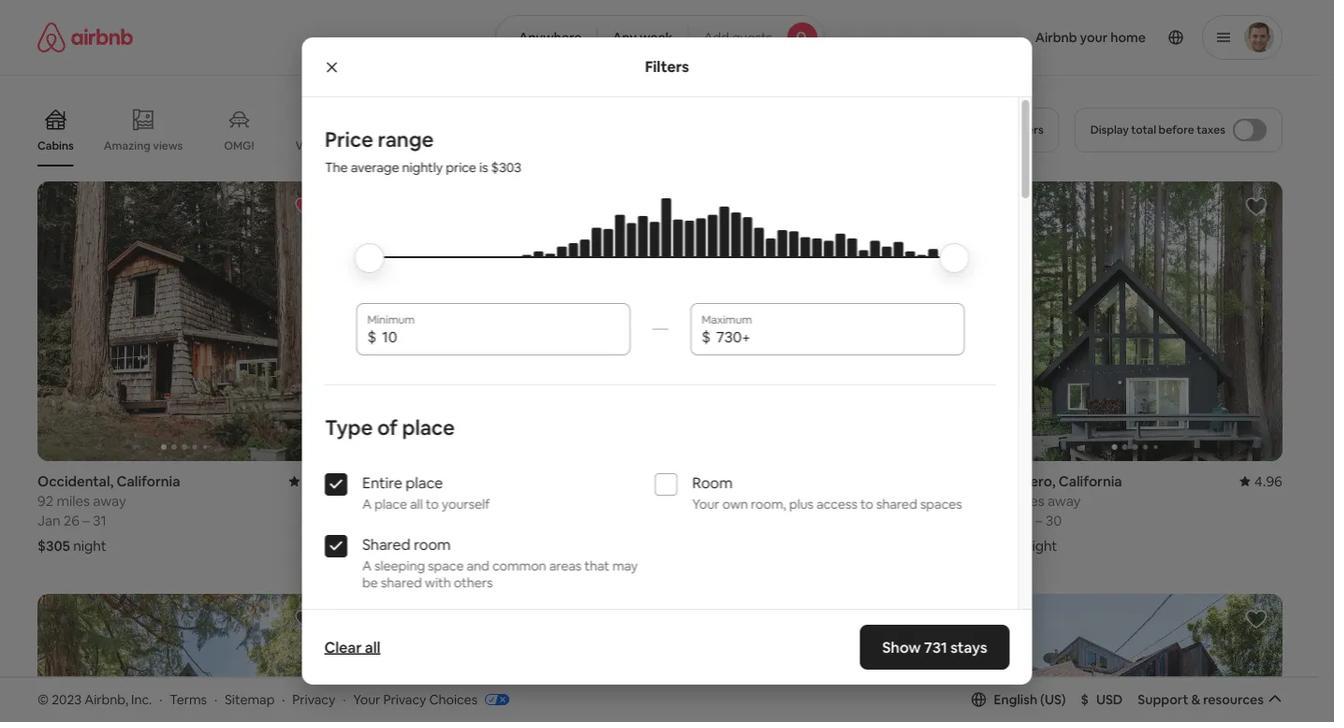 Task type: vqa. For each thing, say whether or not it's contained in the screenshot.
leftmost trip
no



Task type: locate. For each thing, give the bounding box(es) containing it.
your
[[692, 496, 719, 513], [353, 692, 380, 708]]

$ text field
[[382, 328, 619, 346], [716, 328, 953, 346]]

night for $305
[[73, 537, 107, 555]]

1 horizontal spatial your
[[692, 496, 719, 513]]

1 horizontal spatial all
[[410, 496, 422, 513]]

profile element
[[847, 0, 1283, 75]]

1 vertical spatial all
[[365, 638, 380, 657]]

privacy left 'choices'
[[383, 692, 426, 708]]

· right inc.
[[159, 692, 162, 708]]

support & resources button
[[1138, 692, 1283, 709]]

taxes
[[1197, 123, 1226, 137]]

4 miles from the left
[[1011, 492, 1045, 510]]

airbnb,
[[84, 692, 128, 708]]

california inside occidental, california 92 miles away jan 26 – 31 $305 night
[[117, 472, 180, 490]]

price
[[324, 126, 373, 153]]

a left 2
[[362, 496, 371, 513]]

1 horizontal spatial privacy
[[383, 692, 426, 708]]

3 away from the left
[[727, 492, 760, 510]]

miles inside cazadero, california 101 miles away nov 25 – 30 $298 night
[[1011, 492, 1045, 510]]

sitemap
[[225, 692, 275, 708]]

nov left 2
[[354, 511, 380, 530]]

3 nov from the left
[[988, 511, 1014, 530]]

week
[[640, 29, 673, 46]]

with
[[424, 575, 451, 592]]

·
[[159, 692, 162, 708], [214, 692, 217, 708], [282, 692, 285, 708], [343, 692, 346, 708]]

0 horizontal spatial add to wishlist: arnold, california image
[[611, 608, 634, 631]]

0 vertical spatial shared
[[876, 496, 917, 513]]

3 california from the left
[[734, 472, 798, 490]]

1 vertical spatial place
[[405, 473, 443, 492]]

3 – from the left
[[709, 511, 716, 530]]

show left map
[[617, 609, 651, 626]]

1 horizontal spatial add to wishlist: arnold, california image
[[928, 608, 951, 631]]

night up sleeping in the bottom left of the page
[[388, 537, 422, 555]]

terms
[[170, 692, 207, 708]]

1 horizontal spatial night
[[388, 537, 422, 555]]

0 horizontal spatial $
[[367, 327, 376, 346]]

away for cazadero,
[[1048, 492, 1081, 510]]

1 vertical spatial shared
[[380, 575, 422, 592]]

4 – from the left
[[1036, 511, 1043, 530]]

©
[[37, 692, 49, 708]]

2 horizontal spatial night
[[1024, 537, 1057, 555]]

1 california from the left
[[117, 472, 180, 490]]

all right clear
[[365, 638, 380, 657]]

1 horizontal spatial show
[[882, 638, 921, 657]]

nightly
[[402, 159, 443, 176]]

guests
[[732, 29, 773, 46]]

miles up 26 at bottom
[[57, 492, 90, 510]]

3 night from the left
[[1024, 537, 1057, 555]]

1 night from the left
[[73, 537, 107, 555]]

all
[[410, 496, 422, 513], [365, 638, 380, 657]]

add guests
[[704, 29, 773, 46]]

english (us)
[[994, 692, 1066, 709]]

– right 1
[[709, 511, 716, 530]]

1 vertical spatial a
[[362, 558, 371, 575]]

a inside entire place a place all to yourself
[[362, 496, 371, 513]]

nov for 101
[[988, 511, 1014, 530]]

filters dialog
[[302, 37, 1032, 723]]

$ down most stays cost more than $183 per night. "image"
[[701, 327, 710, 346]]

privacy down clear
[[292, 692, 335, 708]]

your privacy choices
[[353, 692, 478, 708]]

1 add to wishlist: arnold, california image from the left
[[611, 608, 634, 631]]

4.96 out of 5 average rating image
[[1239, 472, 1283, 490]]

spaces
[[920, 496, 962, 513]]

0 horizontal spatial show
[[617, 609, 651, 626]]

2 a from the top
[[362, 558, 371, 575]]

show inside "button"
[[617, 609, 651, 626]]

california up 30
[[1059, 472, 1122, 490]]

all inside button
[[365, 638, 380, 657]]

shared right be
[[380, 575, 422, 592]]

add to wishlist: arnold, california image left map
[[611, 608, 634, 631]]

show left 731 at the right bottom
[[882, 638, 921, 657]]

2 away from the left
[[410, 492, 443, 510]]

total
[[1131, 123, 1156, 137]]

show inside filters dialog
[[882, 638, 921, 657]]

1 horizontal spatial shared
[[876, 496, 917, 513]]

$210
[[354, 537, 385, 555]]

night for $298
[[1024, 537, 1057, 555]]

california inside acampo, california 69 miles away nov 1 – 6
[[734, 472, 798, 490]]

place up 7
[[405, 473, 443, 492]]

your right "privacy" link
[[353, 692, 380, 708]]

nov inside acampo, california 69 miles away nov 1 – 6
[[671, 511, 697, 530]]

areas
[[549, 558, 581, 575]]

night
[[73, 537, 107, 555], [388, 537, 422, 555], [1024, 537, 1057, 555]]

2 horizontal spatial $
[[1081, 692, 1089, 709]]

miles inside occidental, california 92 miles away jan 26 – 31 $305 night
[[57, 492, 90, 510]]

shared
[[876, 496, 917, 513], [380, 575, 422, 592]]

$ up type of place
[[367, 327, 376, 346]]

support & resources
[[1138, 692, 1264, 709]]

–
[[83, 511, 90, 530], [394, 511, 401, 530], [709, 511, 716, 530], [1036, 511, 1043, 530]]

0 vertical spatial place
[[402, 414, 454, 441]]

add to wishlist: stinson beach, california image
[[611, 196, 634, 218]]

3 miles from the left
[[691, 492, 724, 510]]

away for acampo,
[[727, 492, 760, 510]]

$298
[[988, 537, 1021, 555]]

lake
[[391, 139, 416, 153]]

away inside acampo, california 69 miles away nov 1 – 6
[[727, 492, 760, 510]]

1 vertical spatial show
[[882, 638, 921, 657]]

your privacy choices link
[[353, 692, 509, 710]]

place down entire
[[374, 496, 407, 513]]

4 away from the left
[[1048, 492, 1081, 510]]

night down 31
[[73, 537, 107, 555]]

4 california from the left
[[1059, 472, 1122, 490]]

· left "privacy" link
[[282, 692, 285, 708]]

miles up 1
[[691, 492, 724, 510]]

to right access
[[860, 496, 873, 513]]

2 vertical spatial place
[[374, 496, 407, 513]]

a down $210
[[362, 558, 371, 575]]

1 miles from the left
[[57, 492, 90, 510]]

1 horizontal spatial nov
[[671, 511, 697, 530]]

· right "privacy" link
[[343, 692, 346, 708]]

1 a from the top
[[362, 496, 371, 513]]

2 night from the left
[[388, 537, 422, 555]]

$ left usd
[[1081, 692, 1089, 709]]

miles up '25'
[[1011, 492, 1045, 510]]

2 – from the left
[[394, 511, 401, 530]]

nov
[[354, 511, 380, 530], [671, 511, 697, 530], [988, 511, 1014, 530]]

california
[[117, 472, 180, 490], [454, 472, 517, 490], [734, 472, 798, 490], [1059, 472, 1122, 490]]

room
[[413, 535, 450, 554]]

is
[[479, 159, 488, 176]]

price
[[445, 159, 476, 176]]

california right "occidental,"
[[117, 472, 180, 490]]

of
[[377, 414, 397, 441]]

map
[[653, 609, 681, 626]]

1 nov from the left
[[354, 511, 380, 530]]

0 horizontal spatial shared
[[380, 575, 422, 592]]

– for 69
[[709, 511, 716, 530]]

entire
[[362, 473, 402, 492]]

– inside acampo, california 69 miles away nov 1 – 6
[[709, 511, 716, 530]]

0 horizontal spatial to
[[425, 496, 438, 513]]

– left 7
[[394, 511, 401, 530]]

nov left 1
[[671, 511, 697, 530]]

0 vertical spatial show
[[617, 609, 651, 626]]

california for cazadero, california 101 miles away nov 25 – 30 $298 night
[[1059, 472, 1122, 490]]

0 vertical spatial a
[[362, 496, 371, 513]]

and
[[466, 558, 489, 575]]

add to wishlist: arnold, california image up 731 at the right bottom
[[928, 608, 951, 631]]

type of place
[[324, 414, 454, 441]]

1 vertical spatial your
[[353, 692, 380, 708]]

0 horizontal spatial privacy
[[292, 692, 335, 708]]

2 to from the left
[[860, 496, 873, 513]]

show map button
[[598, 595, 722, 640]]

all down beach,
[[410, 496, 422, 513]]

california inside cazadero, california 101 miles away nov 25 – 30 $298 night
[[1059, 472, 1122, 490]]

0 vertical spatial all
[[410, 496, 422, 513]]

miles up 2
[[374, 492, 407, 510]]

2 privacy from the left
[[383, 692, 426, 708]]

yourself
[[441, 496, 490, 513]]

jan
[[37, 511, 60, 530]]

None search field
[[495, 15, 825, 60]]

2
[[383, 511, 391, 530]]

english
[[994, 692, 1038, 709]]

miles for 69
[[691, 492, 724, 510]]

occidental,
[[37, 472, 114, 490]]

nov inside cazadero, california 101 miles away nov 25 – 30 $298 night
[[988, 511, 1014, 530]]

2 nov from the left
[[671, 511, 697, 530]]

clear all
[[324, 638, 380, 657]]

all inside entire place a place all to yourself
[[410, 496, 422, 513]]

– left 31
[[83, 511, 90, 530]]

choices
[[429, 692, 478, 708]]

night inside occidental, california 92 miles away jan 26 – 31 $305 night
[[73, 537, 107, 555]]

– for 92
[[83, 511, 90, 530]]

0 horizontal spatial night
[[73, 537, 107, 555]]

2 horizontal spatial nov
[[988, 511, 1014, 530]]

miles
[[57, 492, 90, 510], [374, 492, 407, 510], [691, 492, 724, 510], [1011, 492, 1045, 510]]

place
[[402, 414, 454, 441], [405, 473, 443, 492], [374, 496, 407, 513]]

0 horizontal spatial all
[[365, 638, 380, 657]]

1 – from the left
[[83, 511, 90, 530]]

1 $ text field from the left
[[382, 328, 619, 346]]

display total before taxes
[[1090, 123, 1226, 137]]

room
[[692, 473, 732, 492]]

0 horizontal spatial nov
[[354, 511, 380, 530]]

0 horizontal spatial your
[[353, 692, 380, 708]]

shared left spaces
[[876, 496, 917, 513]]

away inside occidental, california 92 miles away jan 26 – 31 $305 night
[[93, 492, 126, 510]]

– inside occidental, california 92 miles away jan 26 – 31 $305 night
[[83, 511, 90, 530]]

2 add to wishlist: arnold, california image from the left
[[928, 608, 951, 631]]

1 away from the left
[[93, 492, 126, 510]]

others
[[453, 575, 492, 592]]

remove from wishlist: occidental, california image
[[294, 196, 317, 218]]

access
[[816, 496, 857, 513]]

nov inside stinson beach, california 56 miles away nov 2 – 7 $210 night
[[354, 511, 380, 530]]

· right terms 'link'
[[214, 692, 217, 708]]

night down 30
[[1024, 537, 1057, 555]]

california inside stinson beach, california 56 miles away nov 2 – 7 $210 night
[[454, 472, 517, 490]]

0 vertical spatial your
[[692, 496, 719, 513]]

31
[[93, 511, 107, 530]]

any week
[[613, 29, 673, 46]]

‎$303
[[491, 159, 521, 176]]

3 · from the left
[[282, 692, 285, 708]]

1 horizontal spatial $ text field
[[716, 328, 953, 346]]

1 horizontal spatial $
[[701, 327, 710, 346]]

4.98 out of 5 average rating image
[[289, 472, 332, 490]]

night inside cazadero, california 101 miles away nov 25 – 30 $298 night
[[1024, 537, 1057, 555]]

show
[[617, 609, 651, 626], [882, 638, 921, 657]]

occidental, california 92 miles away jan 26 – 31 $305 night
[[37, 472, 180, 555]]

that
[[584, 558, 609, 575]]

nov down 101
[[988, 511, 1014, 530]]

a
[[362, 496, 371, 513], [362, 558, 371, 575]]

california up room,
[[734, 472, 798, 490]]

nov for 69
[[671, 511, 697, 530]]

sleeping
[[374, 558, 425, 575]]

away inside stinson beach, california 56 miles away nov 2 – 7 $210 night
[[410, 492, 443, 510]]

1 to from the left
[[425, 496, 438, 513]]

filters
[[645, 57, 689, 76]]

add to wishlist: arnold, california image
[[611, 608, 634, 631], [928, 608, 951, 631]]

away inside cazadero, california 101 miles away nov 25 – 30 $298 night
[[1048, 492, 1081, 510]]

1 privacy from the left
[[292, 692, 335, 708]]

away for occidental,
[[93, 492, 126, 510]]

miles for 92
[[57, 492, 90, 510]]

1 · from the left
[[159, 692, 162, 708]]

to down beach,
[[425, 496, 438, 513]]

$ for first $ text box from left
[[367, 327, 376, 346]]

1 horizontal spatial to
[[860, 496, 873, 513]]

2 california from the left
[[454, 472, 517, 490]]

– inside cazadero, california 101 miles away nov 25 – 30 $298 night
[[1036, 511, 1043, 530]]

shared room a sleeping space and common areas that may be shared with others
[[362, 535, 638, 592]]

group
[[37, 94, 962, 167], [37, 182, 332, 461], [354, 182, 649, 461], [671, 182, 966, 461], [988, 182, 1283, 461], [37, 594, 332, 723], [354, 594, 649, 723], [671, 594, 966, 723], [988, 594, 1283, 723]]

0 horizontal spatial $ text field
[[382, 328, 619, 346]]

common
[[492, 558, 546, 575]]

add to wishlist: twain harte, california image
[[294, 608, 317, 631]]

be
[[362, 575, 378, 592]]

– right '25'
[[1036, 511, 1043, 530]]

acampo,
[[671, 472, 731, 490]]

miles inside acampo, california 69 miles away nov 1 – 6
[[691, 492, 724, 510]]

your down the room
[[692, 496, 719, 513]]

a inside shared room a sleeping space and common areas that may be shared with others
[[362, 558, 371, 575]]

place right of
[[402, 414, 454, 441]]

2 miles from the left
[[374, 492, 407, 510]]

may
[[612, 558, 638, 575]]

clear all button
[[315, 629, 390, 667]]

california up yourself
[[454, 472, 517, 490]]



Task type: describe. For each thing, give the bounding box(es) containing it.
4 · from the left
[[343, 692, 346, 708]]

the
[[324, 159, 347, 176]]

stinson
[[354, 472, 403, 490]]

4.98
[[304, 472, 332, 490]]

english (us) button
[[971, 692, 1066, 709]]

terms · sitemap · privacy
[[170, 692, 335, 708]]

inc.
[[131, 692, 152, 708]]

miles for 101
[[1011, 492, 1045, 510]]

cazadero,
[[988, 472, 1056, 490]]

vineyards
[[295, 139, 348, 153]]

california for occidental, california 92 miles away jan 26 – 31 $305 night
[[117, 472, 180, 490]]

2023
[[52, 692, 82, 708]]

group containing amazing views
[[37, 94, 962, 167]]

a for entire place
[[362, 496, 371, 513]]

show 731 stays
[[882, 638, 987, 657]]

amazing views
[[104, 138, 183, 153]]

amazing
[[104, 138, 151, 153]]

your inside room your own room, plus access to shared spaces
[[692, 496, 719, 513]]

views
[[153, 138, 183, 153]]

miles inside stinson beach, california 56 miles away nov 2 – 7 $210 night
[[374, 492, 407, 510]]

add to wishlist: santa cruz, california image
[[1245, 608, 1268, 631]]

clear
[[324, 638, 362, 657]]

omg!
[[224, 139, 254, 153]]

most stays cost more than $183 per night. image
[[371, 198, 949, 312]]

shared inside shared room a sleeping space and common areas that may be shared with others
[[380, 575, 422, 592]]

add to wishlist: cazadero, california image
[[1245, 196, 1268, 218]]

to inside room your own room, plus access to shared spaces
[[860, 496, 873, 513]]

entire place a place all to yourself
[[362, 473, 490, 513]]

7
[[404, 511, 412, 530]]

average
[[350, 159, 399, 176]]

acampo, california 69 miles away nov 1 – 6
[[671, 472, 798, 530]]

display
[[1090, 123, 1129, 137]]

to inside entire place a place all to yourself
[[425, 496, 438, 513]]

shared inside room your own room, plus access to shared spaces
[[876, 496, 917, 513]]

own
[[722, 496, 748, 513]]

none search field containing anywhere
[[495, 15, 825, 60]]

show map
[[617, 609, 681, 626]]

$305
[[37, 537, 70, 555]]

30
[[1046, 511, 1062, 530]]

– for 101
[[1036, 511, 1043, 530]]

plus
[[789, 496, 813, 513]]

display total before taxes button
[[1075, 108, 1283, 153]]

usd
[[1096, 692, 1123, 709]]

&
[[1191, 692, 1201, 709]]

cazadero, california 101 miles away nov 25 – 30 $298 night
[[988, 472, 1122, 555]]

– inside stinson beach, california 56 miles away nov 2 – 7 $210 night
[[394, 511, 401, 530]]

price range the average nightly price is ‎$303
[[324, 126, 521, 176]]

any
[[613, 29, 637, 46]]

privacy link
[[292, 692, 335, 708]]

type
[[324, 414, 372, 441]]

2 $ text field from the left
[[716, 328, 953, 346]]

room your own room, plus access to shared spaces
[[692, 473, 962, 513]]

101
[[988, 492, 1008, 510]]

anywhere button
[[495, 15, 598, 60]]

cabins
[[37, 139, 74, 153]]

a for shared room
[[362, 558, 371, 575]]

$ usd
[[1081, 692, 1123, 709]]

terms link
[[170, 692, 207, 708]]

$ for first $ text box from right
[[701, 327, 710, 346]]

add guests button
[[688, 15, 825, 60]]

(us)
[[1040, 692, 1066, 709]]

show for show 731 stays
[[882, 638, 921, 657]]

stays
[[951, 638, 987, 657]]

any week button
[[597, 15, 689, 60]]

before
[[1159, 123, 1194, 137]]

room,
[[751, 496, 786, 513]]

25
[[1017, 511, 1033, 530]]

california for acampo, california 69 miles away nov 1 – 6
[[734, 472, 798, 490]]

731
[[924, 638, 947, 657]]

stinson beach, california 56 miles away nov 2 – 7 $210 night
[[354, 472, 517, 555]]

beach,
[[406, 472, 451, 490]]

© 2023 airbnb, inc. ·
[[37, 692, 162, 708]]

shared
[[362, 535, 410, 554]]

privacy inside "link"
[[383, 692, 426, 708]]

2 · from the left
[[214, 692, 217, 708]]

show for show map
[[617, 609, 651, 626]]

show 731 stays link
[[860, 625, 1010, 670]]

6
[[719, 511, 727, 530]]

92
[[37, 492, 53, 510]]

anywhere
[[519, 29, 582, 46]]

4.96
[[1254, 472, 1283, 490]]

space
[[428, 558, 463, 575]]

sitemap link
[[225, 692, 275, 708]]

add
[[704, 29, 729, 46]]

range
[[377, 126, 433, 153]]

night inside stinson beach, california 56 miles away nov 2 – 7 $210 night
[[388, 537, 422, 555]]

69
[[671, 492, 688, 510]]

26
[[64, 511, 80, 530]]

your inside "link"
[[353, 692, 380, 708]]



